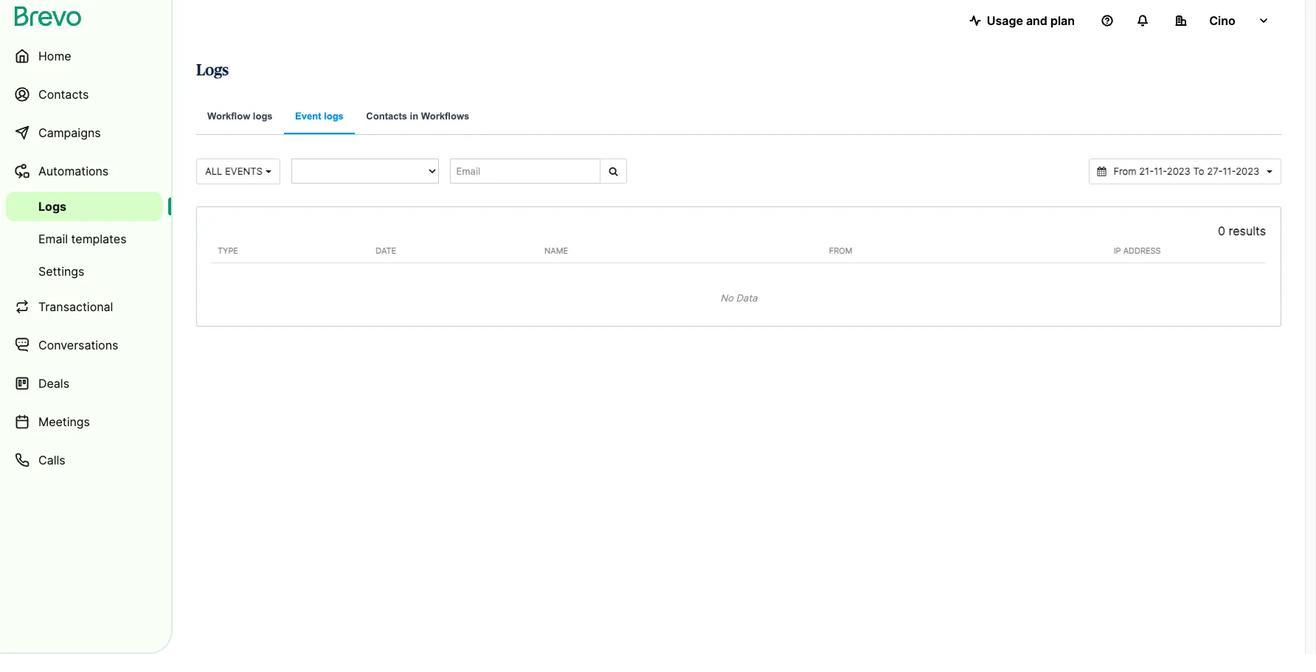 Task type: vqa. For each thing, say whether or not it's contained in the screenshot.
arrow left image
no



Task type: describe. For each thing, give the bounding box(es) containing it.
Email search field
[[450, 159, 601, 184]]

home link
[[6, 38, 162, 74]]

calls link
[[6, 443, 162, 478]]

name
[[545, 245, 568, 256]]

meetings
[[38, 415, 90, 429]]

events
[[225, 165, 263, 177]]

0  results
[[1218, 223, 1266, 238]]

calls
[[38, 453, 65, 468]]

workflow logs
[[207, 111, 273, 122]]

transactional link
[[6, 289, 162, 325]]

no
[[721, 292, 734, 304]]

no data
[[721, 292, 757, 304]]

automations link
[[6, 153, 162, 189]]

cino
[[1210, 13, 1236, 28]]

logs for event logs
[[324, 111, 344, 122]]

in
[[410, 111, 419, 122]]

search image
[[609, 167, 618, 176]]

templates
[[71, 232, 127, 246]]

event
[[295, 111, 321, 122]]

conversations
[[38, 338, 118, 353]]

settings
[[38, 264, 84, 279]]

usage and plan button
[[958, 6, 1087, 35]]

logs for workflow logs
[[253, 111, 273, 122]]

meetings link
[[6, 404, 162, 440]]

workflow
[[207, 111, 250, 122]]

transactional
[[38, 300, 113, 314]]

type
[[218, 245, 238, 256]]

event logs link
[[284, 100, 355, 134]]

deals
[[38, 376, 69, 391]]

logs link
[[6, 192, 162, 221]]



Task type: locate. For each thing, give the bounding box(es) containing it.
1 vertical spatial contacts
[[366, 111, 407, 122]]

contacts
[[38, 87, 89, 102], [366, 111, 407, 122]]

0
[[1218, 223, 1226, 238]]

2 logs from the left
[[324, 111, 344, 122]]

logs inside "link"
[[253, 111, 273, 122]]

contacts in workflows link
[[355, 100, 481, 135]]

1 vertical spatial logs
[[38, 199, 66, 214]]

0 horizontal spatial contacts
[[38, 87, 89, 102]]

email templates link
[[6, 224, 162, 254]]

conversations link
[[6, 328, 162, 363]]

ip address
[[1114, 245, 1161, 256]]

cino button
[[1164, 6, 1282, 35]]

0 vertical spatial logs
[[196, 63, 229, 78]]

workflow logs link
[[196, 100, 284, 135]]

None text field
[[1109, 165, 1264, 178]]

home
[[38, 49, 71, 63]]

email templates
[[38, 232, 127, 246]]

logs up email
[[38, 199, 66, 214]]

campaigns
[[38, 125, 101, 140]]

deals link
[[6, 366, 162, 401]]

contacts in workflows
[[366, 111, 470, 122]]

logs
[[196, 63, 229, 78], [38, 199, 66, 214]]

event logs
[[295, 111, 344, 122]]

address
[[1124, 245, 1161, 256]]

logs right workflow
[[253, 111, 273, 122]]

usage and plan
[[987, 13, 1075, 28]]

logs up workflow
[[196, 63, 229, 78]]

all
[[205, 165, 222, 177]]

from
[[829, 245, 853, 256]]

workflows
[[421, 111, 470, 122]]

1 horizontal spatial contacts
[[366, 111, 407, 122]]

0 horizontal spatial logs
[[253, 111, 273, 122]]

plan
[[1051, 13, 1075, 28]]

usage
[[987, 13, 1023, 28]]

calendar image
[[1098, 167, 1107, 176]]

0 vertical spatial contacts
[[38, 87, 89, 102]]

all events
[[205, 165, 265, 177]]

contacts inside 'link'
[[366, 111, 407, 122]]

1 horizontal spatial logs
[[196, 63, 229, 78]]

all events button
[[196, 159, 280, 184]]

settings link
[[6, 257, 162, 286]]

contacts for contacts in workflows
[[366, 111, 407, 122]]

automations
[[38, 164, 109, 179]]

email
[[38, 232, 68, 246]]

contacts left in
[[366, 111, 407, 122]]

0 horizontal spatial logs
[[38, 199, 66, 214]]

contacts for contacts
[[38, 87, 89, 102]]

contacts up campaigns
[[38, 87, 89, 102]]

date
[[376, 245, 396, 256]]

and
[[1026, 13, 1048, 28]]

results
[[1229, 223, 1266, 238]]

1 logs from the left
[[253, 111, 273, 122]]

campaigns link
[[6, 115, 162, 151]]

ip
[[1114, 245, 1121, 256]]

data
[[736, 292, 757, 304]]

logs right event
[[324, 111, 344, 122]]

1 horizontal spatial logs
[[324, 111, 344, 122]]

contacts link
[[6, 77, 162, 112]]

logs
[[253, 111, 273, 122], [324, 111, 344, 122]]



